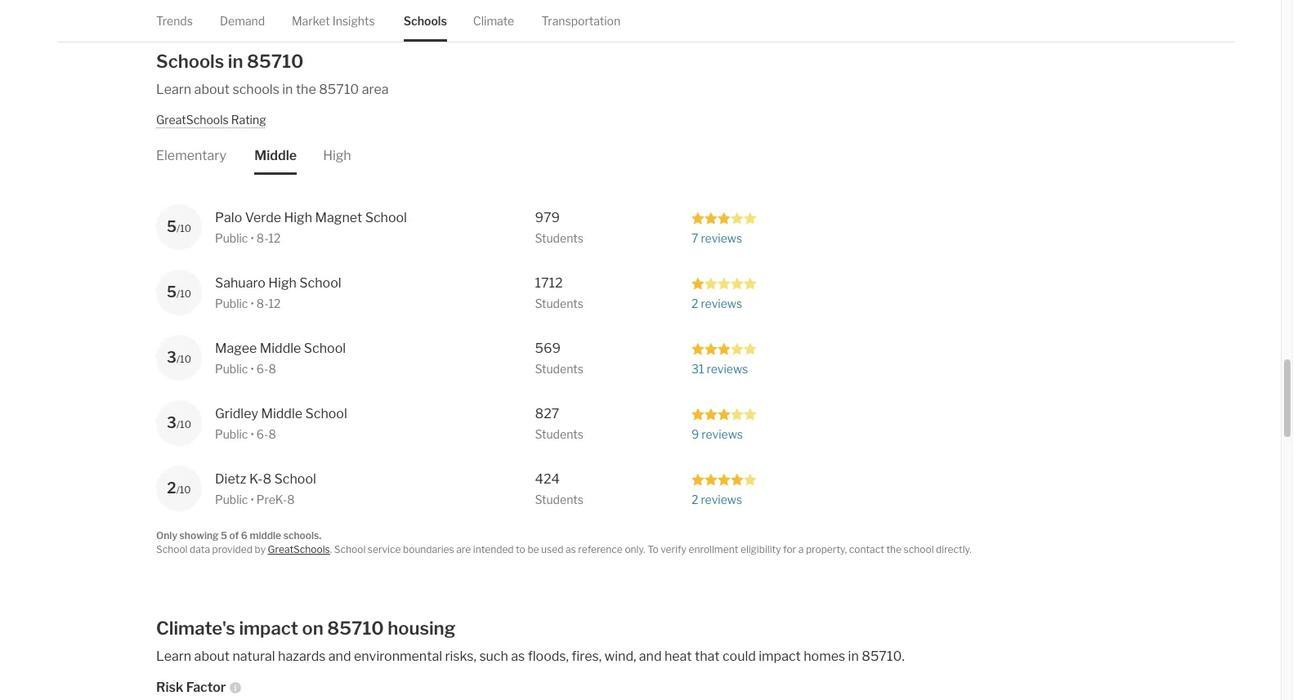Task type: describe. For each thing, give the bounding box(es) containing it.
high inside sahuaro high school public • 8-12
[[269, 276, 297, 291]]

reviews for 1712
[[701, 297, 743, 311]]

school down only at the bottom left
[[156, 543, 188, 556]]

827 students
[[535, 406, 584, 442]]

gridley
[[215, 406, 258, 422]]

heat
[[665, 649, 692, 665]]

rating 4.0 out of 5 element
[[692, 473, 757, 486]]

31 reviews
[[692, 362, 748, 376]]

learn about schools in the 85710 area
[[156, 82, 389, 97]]

directly.
[[936, 543, 972, 556]]

2 and from the left
[[639, 649, 662, 665]]

gridley middle school public • 6-8
[[215, 406, 347, 442]]

• for gridley
[[251, 428, 254, 442]]

magnet
[[315, 210, 362, 226]]

palo verde high magnet school button
[[215, 209, 440, 228]]

9
[[692, 428, 699, 442]]

rating 3.0 out of 5 element for 979
[[692, 211, 757, 225]]

sahuaro high school button
[[215, 274, 440, 294]]

such
[[480, 649, 509, 665]]

learn for learn about schools in the 85710 area
[[156, 82, 191, 97]]

2 for 5
[[692, 297, 699, 311]]

1 horizontal spatial in
[[282, 82, 293, 97]]

learn for learn about natural hazards and environmental risks, such as floods, fires, wind, and heat that      could impact homes in 85710.
[[156, 649, 191, 665]]

elementary
[[156, 148, 226, 164]]

prek-
[[257, 493, 287, 507]]

0 vertical spatial 85710
[[247, 50, 304, 72]]

to
[[648, 543, 659, 556]]

school inside magee middle school public • 6-8
[[304, 341, 346, 357]]

• for sahuaro
[[251, 297, 254, 311]]

middle element
[[255, 128, 297, 175]]

are
[[457, 543, 471, 556]]

979
[[535, 210, 560, 226]]

public for magee middle school
[[215, 362, 248, 376]]

environmental
[[354, 649, 442, 665]]

schools link
[[404, 0, 447, 42]]

boundaries
[[403, 543, 454, 556]]

risk
[[156, 680, 183, 696]]

natural
[[233, 649, 275, 665]]

climate link
[[473, 0, 514, 42]]

7 reviews
[[692, 231, 743, 245]]

factor
[[186, 680, 226, 696]]

for
[[783, 543, 797, 556]]

school
[[904, 543, 934, 556]]

public inside palo verde high magnet school public • 8-12
[[215, 231, 248, 245]]

424 students
[[535, 472, 584, 507]]

only showing 5 of         6 middle schools.
[[156, 530, 322, 542]]

/10 for dietz
[[176, 484, 191, 496]]

• inside palo verde high magnet school public • 8-12
[[251, 231, 254, 245]]

contact
[[849, 543, 885, 556]]

property,
[[806, 543, 847, 556]]

intended
[[473, 543, 514, 556]]

floods,
[[528, 649, 569, 665]]

about for schools
[[194, 82, 230, 97]]

high inside palo verde high magnet school public • 8-12
[[284, 210, 312, 226]]

learn about natural hazards and environmental risks, such as floods, fires, wind, and heat that      could impact homes in 85710.
[[156, 649, 905, 665]]

a
[[799, 543, 804, 556]]

to
[[516, 543, 526, 556]]

on
[[302, 618, 324, 639]]

rating 3.0 out of 5 element for 569
[[692, 342, 757, 356]]

1 vertical spatial the
[[887, 543, 902, 556]]

/10 for palo
[[177, 222, 191, 235]]

0 vertical spatial as
[[566, 543, 576, 556]]

elementary element
[[156, 128, 226, 175]]

area
[[362, 82, 389, 97]]

insights
[[333, 14, 375, 28]]

public for sahuaro high school
[[215, 297, 248, 311]]

greatschools rating
[[156, 113, 266, 127]]

827
[[535, 406, 560, 422]]

students for 979
[[535, 231, 584, 245]]

middle for magee
[[260, 341, 301, 357]]

transportation link
[[542, 0, 621, 42]]

• for magee
[[251, 362, 254, 376]]

12 inside sahuaro high school public • 8-12
[[269, 297, 281, 311]]

trends
[[156, 14, 193, 28]]

/10 for sahuaro
[[177, 288, 191, 300]]

sahuaro high school public • 8-12
[[215, 276, 342, 311]]

/10 for magee
[[177, 353, 191, 366]]

reviews for 979
[[701, 231, 743, 245]]

6
[[241, 530, 248, 542]]

schools
[[233, 82, 280, 97]]

6- for gridley
[[257, 428, 269, 442]]

enrollment
[[689, 543, 739, 556]]

rating
[[231, 113, 266, 127]]

k-
[[249, 472, 263, 487]]

data
[[190, 543, 210, 556]]

3 for gridley middle school
[[167, 415, 177, 432]]

2 /10
[[167, 480, 191, 497]]

high element
[[323, 128, 351, 175]]

reviews for 569
[[707, 362, 748, 376]]

school inside sahuaro high school public • 8-12
[[300, 276, 342, 291]]

6- for magee
[[257, 362, 269, 376]]

1712
[[535, 276, 563, 291]]

7
[[692, 231, 699, 245]]

dietz
[[215, 472, 247, 487]]

climate's
[[156, 618, 235, 639]]

verde
[[245, 210, 281, 226]]

about for natural
[[194, 649, 230, 665]]

magee
[[215, 341, 257, 357]]

gridley middle school button
[[215, 405, 440, 424]]

public for gridley middle school
[[215, 428, 248, 442]]

market
[[292, 14, 330, 28]]

2 vertical spatial 85710
[[327, 618, 384, 639]]

schools for schools in 85710
[[156, 50, 224, 72]]

housing
[[388, 618, 456, 639]]

only.
[[625, 543, 646, 556]]

schools.
[[283, 530, 322, 542]]

dietz k-8 school button
[[215, 470, 440, 490]]

middle
[[250, 530, 281, 542]]

used
[[541, 543, 564, 556]]

school data provided by greatschools . school service boundaries are intended to be used as reference only. to verify enrollment eligibility for a property, contact the school directly.
[[156, 543, 972, 556]]



Task type: locate. For each thing, give the bounding box(es) containing it.
2 for 2
[[692, 493, 699, 507]]

12 inside palo verde high magnet school public • 8-12
[[269, 231, 281, 245]]

1 vertical spatial 8-
[[257, 297, 269, 311]]

12 up magee middle school public • 6-8
[[269, 297, 281, 311]]

3 students from the top
[[535, 362, 584, 376]]

0 vertical spatial the
[[296, 82, 316, 97]]

showing
[[180, 530, 219, 542]]

impact right could
[[759, 649, 801, 665]]

be
[[528, 543, 539, 556]]

3 for magee middle school
[[167, 349, 177, 366]]

5 /10 left sahuaro on the top left of page
[[167, 284, 191, 301]]

5 /10 for sahuaro high school
[[167, 284, 191, 301]]

learn up greatschools rating at left top
[[156, 82, 191, 97]]

that
[[695, 649, 720, 665]]

eligibility
[[741, 543, 781, 556]]

school up prek- on the bottom left of page
[[274, 472, 316, 487]]

1 vertical spatial impact
[[759, 649, 801, 665]]

3 left the magee
[[167, 349, 177, 366]]

1 vertical spatial 6-
[[257, 428, 269, 442]]

students down 1712
[[535, 297, 584, 311]]

8- down verde
[[257, 231, 269, 245]]

5 left "palo"
[[167, 218, 177, 236]]

middle for gridley
[[261, 406, 303, 422]]

palo verde high magnet school public • 8-12
[[215, 210, 407, 245]]

of
[[229, 530, 239, 542]]

1 public from the top
[[215, 231, 248, 245]]

8- inside palo verde high magnet school public • 8-12
[[257, 231, 269, 245]]

greatschools link
[[268, 543, 330, 556]]

2 reviews for 2
[[692, 493, 743, 507]]

1 vertical spatial rating 3.0 out of 5 element
[[692, 342, 757, 356]]

in up schools
[[228, 50, 243, 72]]

2 about from the top
[[194, 649, 230, 665]]

in right schools
[[282, 82, 293, 97]]

transportation
[[542, 14, 621, 28]]

middle inside magee middle school public • 6-8
[[260, 341, 301, 357]]

rating 3.0 out of 5 element for 827
[[692, 407, 757, 421]]

school inside dietz k-8 school public • prek-8
[[274, 472, 316, 487]]

1 12 from the top
[[269, 231, 281, 245]]

8 up prek- on the bottom left of page
[[263, 472, 272, 487]]

rating 3.0 out of 5 element up the 7 reviews
[[692, 211, 757, 225]]

students for 569
[[535, 362, 584, 376]]

1 and from the left
[[329, 649, 351, 665]]

.
[[330, 543, 332, 556]]

2
[[692, 297, 699, 311], [167, 480, 176, 497], [692, 493, 699, 507]]

2 horizontal spatial in
[[849, 649, 859, 665]]

schools in 85710
[[156, 50, 304, 72]]

1 horizontal spatial as
[[566, 543, 576, 556]]

1 students from the top
[[535, 231, 584, 245]]

/10 left gridley
[[177, 419, 191, 431]]

8 inside magee middle school public • 6-8
[[269, 362, 276, 376]]

2 12 from the top
[[269, 297, 281, 311]]

impact up natural
[[239, 618, 298, 639]]

students for 424
[[535, 493, 584, 507]]

schools for schools
[[404, 14, 447, 28]]

0 vertical spatial 8-
[[257, 231, 269, 245]]

wind,
[[605, 649, 637, 665]]

569 students
[[535, 341, 584, 376]]

0 vertical spatial 2 reviews
[[692, 297, 743, 311]]

public inside gridley middle school public • 6-8
[[215, 428, 248, 442]]

1 vertical spatial schools
[[156, 50, 224, 72]]

569
[[535, 341, 561, 357]]

by
[[255, 543, 266, 556]]

climate's impact on 85710 housing
[[156, 618, 456, 639]]

middle inside gridley middle school public • 6-8
[[261, 406, 303, 422]]

5
[[167, 218, 177, 236], [167, 284, 177, 301], [221, 530, 227, 542]]

3 /10 left gridley
[[167, 415, 191, 432]]

2 down rating 1.0 out of 5 element
[[692, 297, 699, 311]]

2 reviews for 5
[[692, 297, 743, 311]]

2 3 from the top
[[167, 415, 177, 432]]

sahuaro
[[215, 276, 266, 291]]

verify
[[661, 543, 687, 556]]

the
[[296, 82, 316, 97], [887, 543, 902, 556]]

as
[[566, 543, 576, 556], [511, 649, 525, 665]]

12 down verde
[[269, 231, 281, 245]]

0 vertical spatial learn
[[156, 82, 191, 97]]

/10 left "palo"
[[177, 222, 191, 235]]

0 vertical spatial schools
[[404, 14, 447, 28]]

school right .
[[334, 543, 366, 556]]

2 reviews down rating 1.0 out of 5 element
[[692, 297, 743, 311]]

students down 569
[[535, 362, 584, 376]]

/10 for gridley
[[177, 419, 191, 431]]

fires,
[[572, 649, 602, 665]]

424
[[535, 472, 560, 487]]

1 vertical spatial learn
[[156, 649, 191, 665]]

service
[[368, 543, 401, 556]]

8 up schools.
[[287, 493, 295, 507]]

2 • from the top
[[251, 297, 254, 311]]

students down '424'
[[535, 493, 584, 507]]

1 vertical spatial 5 /10
[[167, 284, 191, 301]]

1 vertical spatial 3
[[167, 415, 177, 432]]

3 /10 for gridley middle school
[[167, 415, 191, 432]]

high right verde
[[284, 210, 312, 226]]

1 about from the top
[[194, 82, 230, 97]]

0 horizontal spatial the
[[296, 82, 316, 97]]

magee middle school button
[[215, 339, 440, 359]]

2 learn from the top
[[156, 649, 191, 665]]

public down gridley
[[215, 428, 248, 442]]

31
[[692, 362, 704, 376]]

0 vertical spatial high
[[323, 148, 351, 164]]

impact
[[239, 618, 298, 639], [759, 649, 801, 665]]

1 rating 3.0 out of 5 element from the top
[[692, 211, 757, 225]]

middle right the magee
[[260, 341, 301, 357]]

9 reviews
[[692, 428, 743, 442]]

• down the magee
[[251, 362, 254, 376]]

0 vertical spatial greatschools
[[156, 113, 229, 127]]

1 horizontal spatial schools
[[404, 14, 447, 28]]

2 vertical spatial 5
[[221, 530, 227, 542]]

• left prek- on the bottom left of page
[[251, 493, 254, 507]]

1 vertical spatial 3 /10
[[167, 415, 191, 432]]

trends link
[[156, 0, 193, 42]]

about up factor
[[194, 649, 230, 665]]

provided
[[212, 543, 253, 556]]

8-
[[257, 231, 269, 245], [257, 297, 269, 311]]

1 vertical spatial as
[[511, 649, 525, 665]]

learn
[[156, 82, 191, 97], [156, 649, 191, 665]]

8 up dietz k-8 school public • prek-8
[[269, 428, 276, 442]]

public down the magee
[[215, 362, 248, 376]]

0 horizontal spatial greatschools
[[156, 113, 229, 127]]

school right magnet
[[365, 210, 407, 226]]

• inside gridley middle school public • 6-8
[[251, 428, 254, 442]]

0 vertical spatial rating 3.0 out of 5 element
[[692, 211, 757, 225]]

1 5 /10 from the top
[[167, 218, 191, 236]]

0 vertical spatial 5 /10
[[167, 218, 191, 236]]

1 • from the top
[[251, 231, 254, 245]]

3 • from the top
[[251, 362, 254, 376]]

0 vertical spatial 5
[[167, 218, 177, 236]]

middle
[[255, 148, 297, 164], [260, 341, 301, 357], [261, 406, 303, 422]]

2 students from the top
[[535, 297, 584, 311]]

2 5 /10 from the top
[[167, 284, 191, 301]]

0 vertical spatial in
[[228, 50, 243, 72]]

0 vertical spatial middle
[[255, 148, 297, 164]]

2 up only at the bottom left
[[167, 480, 176, 497]]

palo
[[215, 210, 242, 226]]

1 horizontal spatial the
[[887, 543, 902, 556]]

4 • from the top
[[251, 428, 254, 442]]

public down dietz
[[215, 493, 248, 507]]

the right schools
[[296, 82, 316, 97]]

2 vertical spatial rating 3.0 out of 5 element
[[692, 407, 757, 421]]

climate
[[473, 14, 514, 28]]

public inside magee middle school public • 6-8
[[215, 362, 248, 376]]

0 horizontal spatial and
[[329, 649, 351, 665]]

0 vertical spatial 6-
[[257, 362, 269, 376]]

5 students from the top
[[535, 493, 584, 507]]

in right homes
[[849, 649, 859, 665]]

reviews right 9
[[702, 428, 743, 442]]

1 2 reviews from the top
[[692, 297, 743, 311]]

• down verde
[[251, 231, 254, 245]]

and left heat
[[639, 649, 662, 665]]

2 3 /10 from the top
[[167, 415, 191, 432]]

the left school
[[887, 543, 902, 556]]

85710 right on
[[327, 618, 384, 639]]

5 /10
[[167, 218, 191, 236], [167, 284, 191, 301]]

5 for sahuaro high school
[[167, 284, 177, 301]]

reference
[[578, 543, 623, 556]]

2 public from the top
[[215, 297, 248, 311]]

1 vertical spatial about
[[194, 649, 230, 665]]

public down "palo"
[[215, 231, 248, 245]]

6- inside magee middle school public • 6-8
[[257, 362, 269, 376]]

2 reviews
[[692, 297, 743, 311], [692, 493, 743, 507]]

8- down sahuaro on the top left of page
[[257, 297, 269, 311]]

/10 left the magee
[[177, 353, 191, 366]]

rating 3.0 out of 5 element up 9 reviews
[[692, 407, 757, 421]]

5 /10 left "palo"
[[167, 218, 191, 236]]

reviews right 7
[[701, 231, 743, 245]]

0 vertical spatial impact
[[239, 618, 298, 639]]

school down palo verde high magnet school public • 8-12
[[300, 276, 342, 291]]

schools left 'climate'
[[404, 14, 447, 28]]

school inside gridley middle school public • 6-8
[[305, 406, 347, 422]]

2 vertical spatial in
[[849, 649, 859, 665]]

school inside palo verde high magnet school public • 8-12
[[365, 210, 407, 226]]

/10 inside 2 /10
[[176, 484, 191, 496]]

as right such
[[511, 649, 525, 665]]

1 vertical spatial middle
[[260, 341, 301, 357]]

market insights link
[[292, 0, 375, 42]]

1 horizontal spatial impact
[[759, 649, 801, 665]]

3 rating 3.0 out of 5 element from the top
[[692, 407, 757, 421]]

students down 979
[[535, 231, 584, 245]]

reviews for 424
[[701, 493, 743, 507]]

learn up risk
[[156, 649, 191, 665]]

students for 1712
[[535, 297, 584, 311]]

0 vertical spatial about
[[194, 82, 230, 97]]

in
[[228, 50, 243, 72], [282, 82, 293, 97], [849, 649, 859, 665]]

3 public from the top
[[215, 362, 248, 376]]

6- inside gridley middle school public • 6-8
[[257, 428, 269, 442]]

• inside sahuaro high school public • 8-12
[[251, 297, 254, 311]]

1 vertical spatial in
[[282, 82, 293, 97]]

• down sahuaro on the top left of page
[[251, 297, 254, 311]]

high
[[323, 148, 351, 164], [284, 210, 312, 226], [269, 276, 297, 291]]

1 6- from the top
[[257, 362, 269, 376]]

dietz k-8 school public • prek-8
[[215, 472, 316, 507]]

rating 1.0 out of 5 element
[[692, 276, 757, 290]]

risk factor
[[156, 680, 226, 696]]

2 reviews down the 'rating 4.0 out of 5' element
[[692, 493, 743, 507]]

public inside sahuaro high school public • 8-12
[[215, 297, 248, 311]]

students down the 827 at the left bottom
[[535, 428, 584, 442]]

homes
[[804, 649, 846, 665]]

0 vertical spatial 3
[[167, 349, 177, 366]]

high right the middle "element"
[[323, 148, 351, 164]]

reviews down rating 1.0 out of 5 element
[[701, 297, 743, 311]]

5 • from the top
[[251, 493, 254, 507]]

1712 students
[[535, 276, 584, 311]]

greatschools down schools.
[[268, 543, 330, 556]]

middle down the rating
[[255, 148, 297, 164]]

1 learn from the top
[[156, 82, 191, 97]]

8 up gridley middle school public • 6-8
[[269, 362, 276, 376]]

5 public from the top
[[215, 493, 248, 507]]

5 for palo verde high magnet school
[[167, 218, 177, 236]]

public
[[215, 231, 248, 245], [215, 297, 248, 311], [215, 362, 248, 376], [215, 428, 248, 442], [215, 493, 248, 507]]

about up greatschools rating at left top
[[194, 82, 230, 97]]

high right sahuaro on the top left of page
[[269, 276, 297, 291]]

schools
[[404, 14, 447, 28], [156, 50, 224, 72]]

greatschools up elementary element
[[156, 113, 229, 127]]

1 3 from the top
[[167, 349, 177, 366]]

1 vertical spatial 5
[[167, 284, 177, 301]]

market insights
[[292, 14, 375, 28]]

0 horizontal spatial impact
[[239, 618, 298, 639]]

school
[[365, 210, 407, 226], [300, 276, 342, 291], [304, 341, 346, 357], [305, 406, 347, 422], [274, 472, 316, 487], [156, 543, 188, 556], [334, 543, 366, 556]]

0 horizontal spatial schools
[[156, 50, 224, 72]]

1 vertical spatial 12
[[269, 297, 281, 311]]

1 horizontal spatial and
[[639, 649, 662, 665]]

1 vertical spatial 2 reviews
[[692, 493, 743, 507]]

/10 left sahuaro on the top left of page
[[177, 288, 191, 300]]

reviews right 31 at the bottom right
[[707, 362, 748, 376]]

4 public from the top
[[215, 428, 248, 442]]

demand
[[220, 14, 265, 28]]

2 6- from the top
[[257, 428, 269, 442]]

1 horizontal spatial greatschools
[[268, 543, 330, 556]]

3 left gridley
[[167, 415, 177, 432]]

as right the used at the left bottom of page
[[566, 543, 576, 556]]

0 horizontal spatial in
[[228, 50, 243, 72]]

3 /10 for magee middle school
[[167, 349, 191, 366]]

1 vertical spatial high
[[284, 210, 312, 226]]

hazards
[[278, 649, 326, 665]]

8- inside sahuaro high school public • 8-12
[[257, 297, 269, 311]]

85710
[[247, 50, 304, 72], [319, 82, 359, 97], [327, 618, 384, 639]]

2 8- from the top
[[257, 297, 269, 311]]

1 3 /10 from the top
[[167, 349, 191, 366]]

2 2 reviews from the top
[[692, 493, 743, 507]]

• inside magee middle school public • 6-8
[[251, 362, 254, 376]]

0 vertical spatial 12
[[269, 231, 281, 245]]

students for 827
[[535, 428, 584, 442]]

magee middle school public • 6-8
[[215, 341, 346, 376]]

5 /10 for palo verde high magnet school
[[167, 218, 191, 236]]

2 rating 3.0 out of 5 element from the top
[[692, 342, 757, 356]]

5 left sahuaro on the top left of page
[[167, 284, 177, 301]]

schools down trends link
[[156, 50, 224, 72]]

risks,
[[445, 649, 477, 665]]

rating 3.0 out of 5 element
[[692, 211, 757, 225], [692, 342, 757, 356], [692, 407, 757, 421]]

public down sahuaro on the top left of page
[[215, 297, 248, 311]]

85710 left "area"
[[319, 82, 359, 97]]

2 vertical spatial high
[[269, 276, 297, 291]]

middle right gridley
[[261, 406, 303, 422]]

6- down gridley
[[257, 428, 269, 442]]

reviews for 827
[[702, 428, 743, 442]]

0 vertical spatial 3 /10
[[167, 349, 191, 366]]

2 down the 'rating 4.0 out of 5' element
[[692, 493, 699, 507]]

6- down the magee
[[257, 362, 269, 376]]

3
[[167, 349, 177, 366], [167, 415, 177, 432]]

1 8- from the top
[[257, 231, 269, 245]]

rating 3.0 out of 5 element up 31 reviews
[[692, 342, 757, 356]]

school down magee middle school button
[[305, 406, 347, 422]]

5 left of
[[221, 530, 227, 542]]

85710.
[[862, 649, 905, 665]]

8 inside gridley middle school public • 6-8
[[269, 428, 276, 442]]

2 vertical spatial middle
[[261, 406, 303, 422]]

reviews
[[701, 231, 743, 245], [701, 297, 743, 311], [707, 362, 748, 376], [702, 428, 743, 442], [701, 493, 743, 507]]

• inside dietz k-8 school public • prek-8
[[251, 493, 254, 507]]

and right 'hazards'
[[329, 649, 351, 665]]

school down the sahuaro high school button
[[304, 341, 346, 357]]

• down gridley
[[251, 428, 254, 442]]

0 horizontal spatial as
[[511, 649, 525, 665]]

85710 up learn about schools in the 85710 area
[[247, 50, 304, 72]]

4 students from the top
[[535, 428, 584, 442]]

public inside dietz k-8 school public • prek-8
[[215, 493, 248, 507]]

reviews down the 'rating 4.0 out of 5' element
[[701, 493, 743, 507]]

979 students
[[535, 210, 584, 245]]

1 vertical spatial 85710
[[319, 82, 359, 97]]

1 vertical spatial greatschools
[[268, 543, 330, 556]]

3 /10 left the magee
[[167, 349, 191, 366]]

•
[[251, 231, 254, 245], [251, 297, 254, 311], [251, 362, 254, 376], [251, 428, 254, 442], [251, 493, 254, 507]]

demand link
[[220, 0, 265, 42]]

/10 left dietz
[[176, 484, 191, 496]]



Task type: vqa. For each thing, say whether or not it's contained in the screenshot.
help
no



